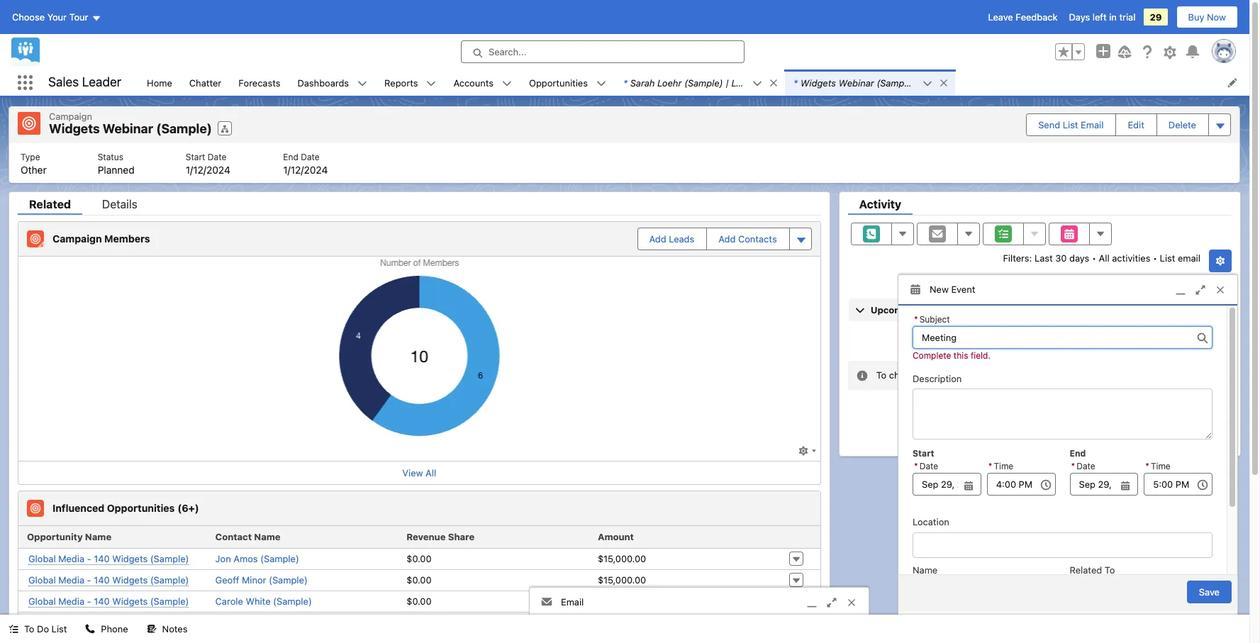 Task type: vqa. For each thing, say whether or not it's contained in the screenshot.
Records related to Mass Delete Records
no



Task type: describe. For each thing, give the bounding box(es) containing it.
overdue
[[929, 304, 968, 315]]

trial
[[1120, 11, 1136, 23]]

date inside the start date 1/12/2024
[[208, 151, 226, 162]]

sales leader
[[48, 75, 121, 90]]

29
[[1150, 11, 1162, 23]]

text default image inside 'to change what's shown, try changing your filters.' status
[[857, 370, 868, 382]]

2 list item from the left
[[785, 70, 956, 96]]

webinar inside list
[[839, 77, 875, 88]]

30
[[1056, 252, 1067, 264]]

0 horizontal spatial email
[[561, 597, 584, 608]]

- for geoff minor (sample)
[[87, 574, 91, 586]]

no activities to show. get started by sending an email, scheduling a task, and more.
[[908, 328, 1173, 353]]

lead
[[732, 77, 752, 88]]

accounts list item
[[445, 70, 521, 96]]

home link
[[138, 70, 181, 96]]

delete button
[[1158, 114, 1208, 135]]

list inside button
[[52, 624, 67, 635]]

phone button
[[77, 615, 137, 643]]

group for start
[[913, 460, 982, 496]]

end for end
[[1070, 448, 1086, 459]]

(6+)
[[178, 502, 199, 514]]

acme - 120 widgets (sample) link
[[28, 617, 157, 629]]

field.
[[971, 350, 991, 361]]

1 vertical spatial view
[[403, 467, 423, 478]]

subject
[[920, 314, 950, 325]]

get
[[908, 342, 923, 353]]

opportunity
[[27, 531, 83, 543]]

text default image inside reports list item
[[427, 79, 437, 89]]

contact name element
[[210, 526, 401, 549]]

a
[[1099, 342, 1104, 353]]

send list email button
[[1027, 114, 1115, 135]]

activity
[[860, 198, 902, 210]]

$0.00 for jon amos (sample)
[[407, 553, 432, 565]]

global for geoff minor (sample)
[[28, 574, 56, 586]]

$15,000.00 for geoff minor (sample)
[[598, 575, 646, 586]]

&
[[920, 304, 927, 315]]

revenue share
[[407, 531, 475, 543]]

shown,
[[954, 370, 985, 381]]

share
[[448, 531, 475, 543]]

to inside new event dialog
[[1105, 564, 1115, 576]]

try
[[987, 370, 999, 381]]

amos
[[234, 553, 258, 565]]

media for carole white (sample)
[[58, 596, 84, 607]]

loehr
[[658, 77, 682, 88]]

related to
[[1070, 564, 1115, 576]]

* date for start
[[914, 461, 939, 472]]

opportunities link
[[521, 70, 597, 96]]

2 vertical spatial all
[[426, 467, 436, 478]]

* sarah loehr (sample) | lead
[[624, 77, 752, 88]]

by
[[959, 342, 969, 353]]

global media - 140 widgets (sample) link for geoff
[[28, 574, 189, 586]]

1 vertical spatial webinar
[[103, 121, 153, 136]]

influenced
[[52, 502, 105, 514]]

to do list
[[24, 624, 67, 635]]

geoff minor (sample) link
[[215, 575, 308, 586]]

* date for end
[[1072, 461, 1096, 472]]

contact name
[[215, 531, 281, 543]]

global for carole white (sample)
[[28, 596, 56, 607]]

text default image inside opportunities list item
[[597, 79, 607, 89]]

leads
[[669, 233, 695, 244]]

this
[[954, 350, 969, 361]]

140 for carole
[[94, 596, 110, 607]]

no
[[995, 328, 1007, 339]]

* subject
[[914, 314, 950, 325]]

jon
[[215, 553, 231, 565]]

related for related
[[29, 198, 71, 210]]

$0.00 for geoff minor (sample)
[[407, 575, 432, 586]]

carole white (sample) link
[[215, 596, 312, 607]]

new
[[930, 284, 949, 295]]

group for end
[[1070, 460, 1139, 496]]

in
[[1110, 11, 1117, 23]]

chatter
[[189, 77, 221, 88]]

media for geoff minor (sample)
[[58, 574, 84, 586]]

leader
[[82, 75, 121, 90]]

* time for end
[[1146, 461, 1171, 472]]

- for carole white (sample)
[[87, 596, 91, 607]]

email,
[[1021, 342, 1047, 353]]

last
[[1035, 252, 1053, 264]]

|
[[726, 77, 729, 88]]

details
[[102, 198, 137, 210]]

Location text field
[[913, 532, 1213, 558]]

upcoming & overdue button
[[849, 298, 1232, 321]]

jon amos (sample) link
[[215, 553, 299, 565]]

your
[[1044, 370, 1063, 381]]

dashboards list item
[[289, 70, 376, 96]]

widgets inside list
[[801, 77, 836, 88]]

type
[[21, 151, 40, 162]]

jon amos (sample)
[[215, 553, 299, 565]]

phone
[[101, 624, 128, 635]]

end for end date 1/12/2024
[[283, 151, 299, 162]]

days
[[1069, 11, 1091, 23]]

add contacts button
[[707, 228, 789, 249]]

notes button
[[138, 615, 196, 643]]

$0.00 for carole white (sample)
[[407, 596, 432, 607]]

show.
[[1061, 328, 1086, 339]]

start date 1/12/2024
[[186, 151, 230, 176]]

notes
[[162, 624, 188, 635]]

text default image for to do list
[[9, 624, 18, 634]]

contact
[[215, 531, 252, 543]]

text default image inside accounts list item
[[502, 79, 512, 89]]

to for to change what's shown, try changing your filters.
[[877, 370, 887, 381]]

global media - 140 widgets (sample) for geoff
[[28, 574, 189, 586]]

opportunity name
[[27, 531, 111, 543]]

text default image inside dashboards 'list item'
[[358, 79, 368, 89]]

revenue share element
[[401, 526, 592, 549]]

opportunities inside list item
[[529, 77, 588, 88]]

chatter link
[[181, 70, 230, 96]]

event
[[952, 284, 976, 295]]

upcoming
[[871, 304, 918, 315]]

activities inside no activities to show. get started by sending an email, scheduling a task, and more.
[[1009, 328, 1048, 339]]

now
[[1207, 11, 1227, 23]]

description
[[913, 373, 962, 384]]

1 vertical spatial list
[[1160, 252, 1176, 264]]

buy now
[[1189, 11, 1227, 23]]

choose
[[12, 11, 45, 23]]

1/12/2024 for end date 1/12/2024
[[283, 164, 328, 176]]

opportunities list item
[[521, 70, 615, 96]]

widgets webinar (sample)
[[49, 121, 212, 136]]

save button
[[1187, 581, 1232, 603]]

send
[[1039, 119, 1061, 130]]

search...
[[489, 46, 527, 57]]

task,
[[1106, 342, 1127, 353]]

0 vertical spatial view all link
[[1197, 272, 1232, 295]]

140 for geoff
[[94, 574, 110, 586]]

* widgets webinar (sample)
[[794, 77, 916, 88]]



Task type: locate. For each thing, give the bounding box(es) containing it.
amount
[[598, 531, 634, 543]]

list
[[1063, 119, 1079, 130], [1160, 252, 1176, 264], [52, 624, 67, 635]]

more.
[[1148, 342, 1173, 353]]

start up 'location'
[[913, 448, 935, 459]]

0 horizontal spatial add
[[649, 233, 667, 244]]

list right send
[[1063, 119, 1079, 130]]

$15,000.00
[[598, 553, 646, 565], [598, 575, 646, 586]]

1 horizontal spatial start
[[913, 448, 935, 459]]

3 $0.00 from the top
[[407, 596, 432, 607]]

global media - 140 widgets (sample) for carole
[[28, 596, 189, 607]]

0 vertical spatial webinar
[[839, 77, 875, 88]]

list containing home
[[138, 70, 1250, 96]]

campaign members link
[[52, 233, 156, 245]]

filters: last 30 days • all activities • list email
[[1003, 252, 1201, 264]]

name up the jon amos (sample) link
[[254, 531, 281, 543]]

days
[[1070, 252, 1090, 264]]

view all up revenue
[[403, 467, 436, 478]]

sales
[[48, 75, 79, 90]]

1 $0.00 from the top
[[407, 553, 432, 565]]

reports
[[385, 77, 418, 88]]

all
[[1099, 252, 1110, 264], [1221, 278, 1232, 289], [426, 467, 436, 478]]

1 vertical spatial view all link
[[403, 467, 436, 478]]

2 vertical spatial 140
[[94, 596, 110, 607]]

0 vertical spatial 140
[[94, 553, 110, 564]]

2 global from the top
[[28, 574, 56, 586]]

text default image for phone
[[85, 624, 95, 634]]

tour
[[69, 11, 88, 23]]

text default image inside phone 'button'
[[85, 624, 95, 634]]

2 vertical spatial list
[[52, 624, 67, 635]]

0 vertical spatial to
[[877, 370, 887, 381]]

3 global media - 140 widgets (sample) from the top
[[28, 596, 189, 607]]

0 vertical spatial email
[[1081, 119, 1104, 130]]

0 vertical spatial global media - 140 widgets (sample)
[[28, 553, 189, 564]]

all inside 'link'
[[1221, 278, 1232, 289]]

1 vertical spatial global media - 140 widgets (sample) link
[[28, 574, 189, 586]]

* time for start
[[989, 461, 1014, 472]]

1 vertical spatial end
[[1070, 448, 1086, 459]]

accounts link
[[445, 70, 502, 96]]

0 vertical spatial list
[[1063, 119, 1079, 130]]

related inside 'link'
[[29, 198, 71, 210]]

1 horizontal spatial view all
[[1198, 278, 1232, 289]]

$15,000.00 for jon amos (sample)
[[598, 553, 646, 565]]

0 horizontal spatial webinar
[[103, 121, 153, 136]]

start for start
[[913, 448, 935, 459]]

2 time from the left
[[1151, 461, 1171, 472]]

start inside new event dialog
[[913, 448, 935, 459]]

•
[[1092, 252, 1097, 264], [1153, 252, 1158, 264]]

1 1/12/2024 from the left
[[186, 164, 230, 176]]

1 vertical spatial all
[[1221, 278, 1232, 289]]

2 media from the top
[[58, 574, 84, 586]]

complete this field.
[[913, 350, 991, 361]]

1 * time from the left
[[989, 461, 1014, 472]]

activities up email,
[[1009, 328, 1048, 339]]

* time
[[989, 461, 1014, 472], [1146, 461, 1171, 472]]

send list email
[[1039, 119, 1104, 130]]

1 vertical spatial opportunities
[[107, 502, 175, 514]]

1 vertical spatial global
[[28, 574, 56, 586]]

1 horizontal spatial webinar
[[839, 77, 875, 88]]

reports list item
[[376, 70, 445, 96]]

revenue
[[407, 531, 446, 543]]

2 140 from the top
[[94, 574, 110, 586]]

global media - 140 widgets (sample) link for jon
[[28, 553, 189, 565]]

your
[[47, 11, 67, 23]]

campaign down sales
[[49, 111, 92, 122]]

email link
[[530, 588, 869, 618]]

2 global media - 140 widgets (sample) from the top
[[28, 574, 189, 586]]

3 140 from the top
[[94, 596, 110, 607]]

1 global media - 140 widgets (sample) link from the top
[[28, 553, 189, 565]]

global for jon amos (sample)
[[28, 553, 56, 564]]

1 vertical spatial email
[[561, 597, 584, 608]]

end inside "end date 1/12/2024"
[[283, 151, 299, 162]]

140 for jon
[[94, 553, 110, 564]]

0 vertical spatial activities
[[1113, 252, 1151, 264]]

0 vertical spatial related
[[29, 198, 71, 210]]

list containing other
[[9, 143, 1240, 183]]

to change what's shown, try changing your filters. status
[[848, 361, 1232, 390]]

end inside new event dialog
[[1070, 448, 1086, 459]]

add for add leads
[[649, 233, 667, 244]]

2 horizontal spatial name
[[913, 564, 938, 576]]

0 horizontal spatial name
[[85, 531, 111, 543]]

1 horizontal spatial add
[[719, 233, 736, 244]]

details link
[[91, 198, 149, 215]]

1/12/2024
[[186, 164, 230, 176], [283, 164, 328, 176]]

0 vertical spatial view all
[[1198, 278, 1232, 289]]

related inside new event dialog
[[1070, 564, 1103, 576]]

0 horizontal spatial list
[[52, 624, 67, 635]]

name for opportunity name
[[85, 531, 111, 543]]

None text field
[[913, 326, 1213, 349]]

campaign inside campaign members 'link'
[[52, 233, 102, 245]]

status planned
[[98, 151, 135, 176]]

view all link down email
[[1197, 272, 1232, 295]]

leave
[[989, 11, 1014, 23]]

0 horizontal spatial start
[[186, 151, 205, 162]]

• left email
[[1153, 252, 1158, 264]]

home
[[147, 77, 172, 88]]

2 global media - 140 widgets (sample) link from the top
[[28, 574, 189, 586]]

120
[[62, 617, 77, 628]]

status
[[98, 151, 123, 162]]

add left contacts
[[719, 233, 736, 244]]

edit button
[[1117, 114, 1156, 135]]

related
[[29, 198, 71, 210], [1070, 564, 1103, 576]]

1 horizontal spatial opportunities
[[529, 77, 588, 88]]

0 horizontal spatial •
[[1092, 252, 1097, 264]]

2 vertical spatial global media - 140 widgets (sample) link
[[28, 596, 189, 608]]

start inside the start date 1/12/2024
[[186, 151, 205, 162]]

add for add contacts
[[719, 233, 736, 244]]

to for to do list
[[24, 624, 34, 635]]

activity link
[[848, 198, 913, 215]]

1 horizontal spatial end
[[1070, 448, 1086, 459]]

2 • from the left
[[1153, 252, 1158, 264]]

1 • from the left
[[1092, 252, 1097, 264]]

0 horizontal spatial view all
[[403, 467, 436, 478]]

end date 1/12/2024
[[283, 151, 328, 176]]

1 horizontal spatial 1/12/2024
[[283, 164, 328, 176]]

minor
[[242, 575, 266, 586]]

planned
[[98, 164, 135, 176]]

1 vertical spatial view all
[[403, 467, 436, 478]]

1 * date from the left
[[914, 461, 939, 472]]

filters.
[[1065, 370, 1092, 381]]

1 vertical spatial $0.00
[[407, 575, 432, 586]]

0 horizontal spatial opportunities
[[107, 502, 175, 514]]

members
[[104, 233, 150, 245]]

2 horizontal spatial all
[[1221, 278, 1232, 289]]

to left change
[[877, 370, 887, 381]]

to do list button
[[0, 615, 75, 643]]

add leads button
[[638, 228, 706, 249]]

start down widgets webinar (sample)
[[186, 151, 205, 162]]

to left the do
[[24, 624, 34, 635]]

1 time from the left
[[994, 461, 1014, 472]]

edit
[[1128, 119, 1145, 130]]

choose your tour
[[12, 11, 88, 23]]

1 horizontal spatial view
[[1198, 278, 1218, 289]]

1 vertical spatial to
[[1105, 564, 1115, 576]]

0 horizontal spatial related
[[29, 198, 71, 210]]

0 horizontal spatial time
[[994, 461, 1014, 472]]

new event dialog
[[898, 275, 1239, 643]]

0 vertical spatial all
[[1099, 252, 1110, 264]]

campaign for campaign
[[49, 111, 92, 122]]

start
[[186, 151, 205, 162], [913, 448, 935, 459]]

widgets
[[801, 77, 836, 88], [49, 121, 100, 136], [112, 553, 148, 564], [112, 574, 148, 586], [112, 596, 148, 607], [80, 617, 115, 628]]

2 vertical spatial media
[[58, 596, 84, 607]]

view up revenue
[[403, 467, 423, 478]]

other
[[21, 164, 47, 176]]

forecasts link
[[230, 70, 289, 96]]

2 add from the left
[[719, 233, 736, 244]]

3 global from the top
[[28, 596, 56, 607]]

change
[[889, 370, 921, 381]]

add left leads
[[649, 233, 667, 244]]

view all link
[[1197, 272, 1232, 295], [403, 467, 436, 478]]

view all down email
[[1198, 278, 1232, 289]]

opportunities up opportunity name element
[[107, 502, 175, 514]]

2 vertical spatial global media - 140 widgets (sample)
[[28, 596, 189, 607]]

2 $15,000.00 from the top
[[598, 575, 646, 586]]

carole white (sample)
[[215, 596, 312, 607]]

text default image inside to do list button
[[9, 624, 18, 634]]

time for end
[[1151, 461, 1171, 472]]

related for related to
[[1070, 564, 1103, 576]]

1 vertical spatial campaign
[[52, 233, 102, 245]]

do
[[37, 624, 49, 635]]

0 horizontal spatial text default image
[[9, 624, 18, 634]]

0 vertical spatial campaign
[[49, 111, 92, 122]]

1 horizontal spatial all
[[1099, 252, 1110, 264]]

contacts
[[738, 233, 777, 244]]

1 vertical spatial start
[[913, 448, 935, 459]]

Description text field
[[913, 389, 1213, 440]]

1 vertical spatial media
[[58, 574, 84, 586]]

activities right days at top right
[[1113, 252, 1151, 264]]

1 horizontal spatial * time
[[1146, 461, 1171, 472]]

amount element
[[592, 526, 784, 549]]

1 horizontal spatial list
[[1063, 119, 1079, 130]]

1 horizontal spatial to
[[877, 370, 887, 381]]

1 list item from the left
[[615, 70, 785, 96]]

media for jon amos (sample)
[[58, 553, 84, 564]]

1 horizontal spatial name
[[254, 531, 281, 543]]

dashboards link
[[289, 70, 358, 96]]

0 horizontal spatial * time
[[989, 461, 1014, 472]]

text default image
[[923, 79, 933, 89], [9, 624, 18, 634], [85, 624, 95, 634]]

2 $0.00 from the top
[[407, 575, 432, 586]]

- for jon amos (sample)
[[87, 553, 91, 564]]

2 vertical spatial $0.00
[[407, 596, 432, 607]]

complete
[[913, 350, 952, 361]]

text default image inside list item
[[923, 79, 933, 89]]

1 horizontal spatial activities
[[1113, 252, 1151, 264]]

start for start date 1/12/2024
[[186, 151, 205, 162]]

0 vertical spatial start
[[186, 151, 205, 162]]

add contacts
[[719, 233, 777, 244]]

0 horizontal spatial view
[[403, 467, 423, 478]]

2 1/12/2024 from the left
[[283, 164, 328, 176]]

0 horizontal spatial activities
[[1009, 328, 1048, 339]]

to inside status
[[877, 370, 887, 381]]

1 add from the left
[[649, 233, 667, 244]]

time for start
[[994, 461, 1014, 472]]

name for contact name
[[254, 531, 281, 543]]

0 horizontal spatial 1/12/2024
[[186, 164, 230, 176]]

0 horizontal spatial all
[[426, 467, 436, 478]]

0 vertical spatial global
[[28, 553, 56, 564]]

related link
[[18, 198, 82, 215]]

add
[[649, 233, 667, 244], [719, 233, 736, 244]]

what's
[[924, 370, 952, 381]]

1 horizontal spatial time
[[1151, 461, 1171, 472]]

acme
[[28, 617, 53, 628]]

email inside button
[[1081, 119, 1104, 130]]

1 media from the top
[[58, 553, 84, 564]]

global media - 140 widgets (sample) for jon
[[28, 553, 189, 564]]

1 vertical spatial list
[[9, 143, 1240, 183]]

geoff
[[215, 575, 239, 586]]

text default image inside notes button
[[147, 624, 157, 634]]

name down 'location'
[[913, 564, 938, 576]]

1 vertical spatial related
[[1070, 564, 1103, 576]]

1 horizontal spatial •
[[1153, 252, 1158, 264]]

date inside "end date 1/12/2024"
[[301, 151, 320, 162]]

0 horizontal spatial view all link
[[403, 467, 436, 478]]

1/12/2024 for start date 1/12/2024
[[186, 164, 230, 176]]

email
[[1081, 119, 1104, 130], [561, 597, 584, 608]]

global
[[28, 553, 56, 564], [28, 574, 56, 586], [28, 596, 56, 607]]

list inside button
[[1063, 119, 1079, 130]]

1 horizontal spatial view all link
[[1197, 272, 1232, 295]]

name down influenced
[[85, 531, 111, 543]]

1 $15,000.00 from the top
[[598, 553, 646, 565]]

1 vertical spatial 140
[[94, 574, 110, 586]]

0 vertical spatial end
[[283, 151, 299, 162]]

campaign down "related" 'link'
[[52, 233, 102, 245]]

0 vertical spatial opportunities
[[529, 77, 588, 88]]

related down the other
[[29, 198, 71, 210]]

3 media from the top
[[58, 596, 84, 607]]

2 horizontal spatial text default image
[[923, 79, 933, 89]]

1 horizontal spatial * date
[[1072, 461, 1096, 472]]

leave feedback
[[989, 11, 1058, 23]]

changing
[[1002, 370, 1041, 381]]

list left email
[[1160, 252, 1176, 264]]

view all
[[1198, 278, 1232, 289], [403, 467, 436, 478]]

filters:
[[1003, 252, 1032, 264]]

started
[[926, 342, 956, 353]]

0 horizontal spatial * date
[[914, 461, 939, 472]]

1 global media - 140 widgets (sample) from the top
[[28, 553, 189, 564]]

* date down description text box
[[1072, 461, 1096, 472]]

related down location text field
[[1070, 564, 1103, 576]]

0 vertical spatial list
[[138, 70, 1250, 96]]

• right days at top right
[[1092, 252, 1097, 264]]

to inside button
[[24, 624, 34, 635]]

to down location text field
[[1105, 564, 1115, 576]]

2 * date from the left
[[1072, 461, 1096, 472]]

1 horizontal spatial email
[[1081, 119, 1104, 130]]

delete
[[1169, 119, 1197, 130]]

-
[[87, 553, 91, 564], [87, 574, 91, 586], [87, 596, 91, 607], [55, 617, 59, 628]]

list item
[[615, 70, 785, 96], [785, 70, 956, 96]]

list right the do
[[52, 624, 67, 635]]

0 horizontal spatial end
[[283, 151, 299, 162]]

campaign for campaign members
[[52, 233, 102, 245]]

activities
[[1113, 252, 1151, 264], [1009, 328, 1048, 339]]

0 vertical spatial $0.00
[[407, 553, 432, 565]]

1 140 from the top
[[94, 553, 110, 564]]

global media - 140 widgets (sample) link for carole
[[28, 596, 189, 608]]

None text field
[[913, 473, 982, 496], [987, 473, 1056, 496], [1070, 473, 1139, 496], [1144, 473, 1213, 496], [913, 473, 982, 496], [987, 473, 1056, 496], [1070, 473, 1139, 496], [1144, 473, 1213, 496]]

webinar
[[839, 77, 875, 88], [103, 121, 153, 136]]

an
[[1008, 342, 1019, 353]]

1 vertical spatial global media - 140 widgets (sample)
[[28, 574, 189, 586]]

dashboards
[[298, 77, 349, 88]]

1 vertical spatial activities
[[1009, 328, 1048, 339]]

1 horizontal spatial text default image
[[85, 624, 95, 634]]

2 vertical spatial global
[[28, 596, 56, 607]]

(sample)
[[685, 77, 723, 88], [877, 77, 916, 88], [156, 121, 212, 136], [150, 553, 189, 564], [260, 553, 299, 565], [150, 574, 189, 586], [269, 575, 308, 586], [150, 596, 189, 607], [273, 596, 312, 607], [118, 617, 157, 628]]

add leads
[[649, 233, 695, 244]]

0 vertical spatial view
[[1198, 278, 1218, 289]]

buy
[[1189, 11, 1205, 23]]

0 vertical spatial media
[[58, 553, 84, 564]]

3 global media - 140 widgets (sample) link from the top
[[28, 596, 189, 608]]

2 vertical spatial to
[[24, 624, 34, 635]]

name inside new event dialog
[[913, 564, 938, 576]]

white
[[246, 596, 271, 607]]

2 horizontal spatial to
[[1105, 564, 1115, 576]]

view all link up revenue
[[403, 467, 436, 478]]

0 vertical spatial $15,000.00
[[598, 553, 646, 565]]

group
[[1056, 43, 1085, 60], [913, 460, 982, 496], [1070, 460, 1139, 496]]

0 horizontal spatial to
[[24, 624, 34, 635]]

140
[[94, 553, 110, 564], [94, 574, 110, 586], [94, 596, 110, 607]]

1 vertical spatial $15,000.00
[[598, 575, 646, 586]]

1 global from the top
[[28, 553, 56, 564]]

global media - 140 widgets (sample) link
[[28, 553, 189, 565], [28, 574, 189, 586], [28, 596, 189, 608]]

1 horizontal spatial related
[[1070, 564, 1103, 576]]

text default image
[[769, 78, 779, 88], [939, 78, 949, 88], [358, 79, 368, 89], [427, 79, 437, 89], [502, 79, 512, 89], [597, 79, 607, 89], [753, 79, 763, 89], [857, 370, 868, 382], [147, 624, 157, 634]]

to
[[877, 370, 887, 381], [1105, 564, 1115, 576], [24, 624, 34, 635]]

opportunities down search... button
[[529, 77, 588, 88]]

2 horizontal spatial list
[[1160, 252, 1176, 264]]

opportunity name element
[[18, 526, 210, 549]]

2 * time from the left
[[1146, 461, 1171, 472]]

list
[[138, 70, 1250, 96], [9, 143, 1240, 183]]

upcoming & overdue
[[871, 304, 968, 315]]

new event
[[930, 284, 976, 295]]

0 vertical spatial global media - 140 widgets (sample) link
[[28, 553, 189, 565]]

* date up 'location'
[[914, 461, 939, 472]]

view down email
[[1198, 278, 1218, 289]]

action element
[[784, 526, 821, 549]]



